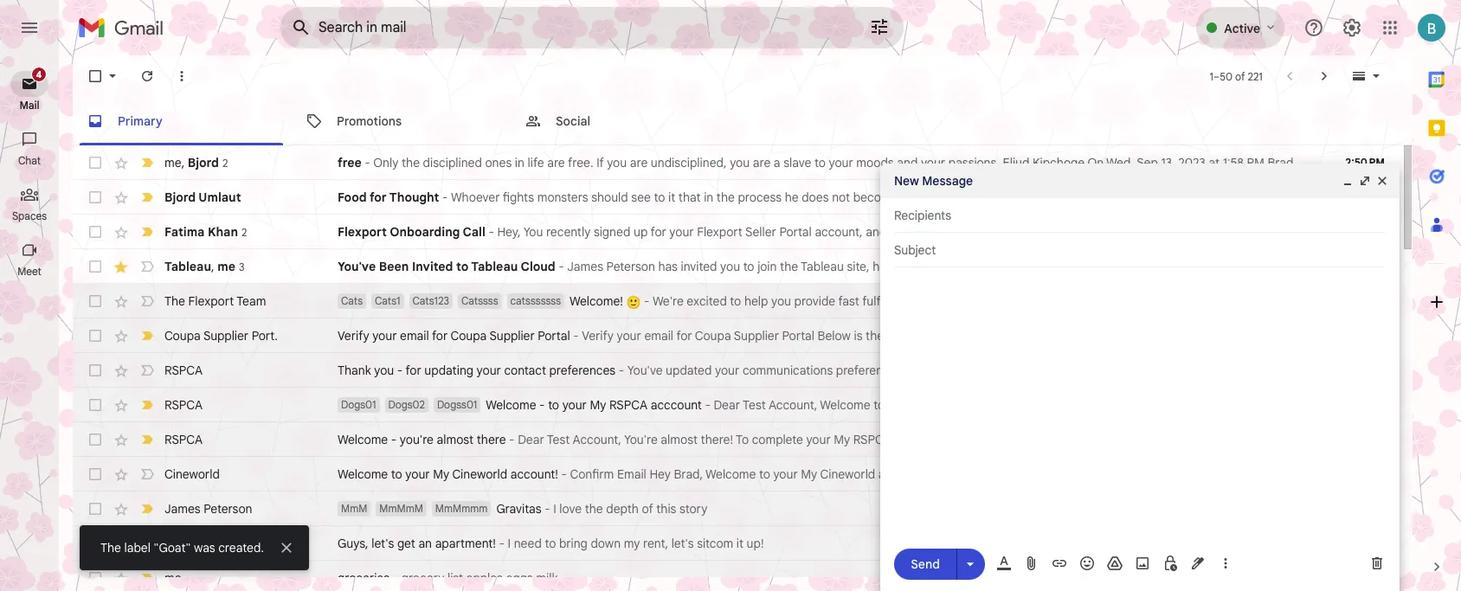 Task type: locate. For each thing, give the bounding box(es) containing it.
1 horizontal spatial data
[[1280, 259, 1305, 274]]

0 horizontal spatial in
[[515, 155, 525, 171]]

0 vertical spatial verify
[[1042, 328, 1073, 344]]

main content
[[73, 55, 1461, 591]]

row
[[73, 145, 1446, 180], [73, 180, 1399, 215], [73, 215, 1461, 249], [73, 249, 1454, 284], [73, 284, 1461, 319], [73, 319, 1461, 353], [73, 353, 1461, 388], [73, 388, 1461, 423], [73, 423, 1404, 457], [73, 457, 1460, 492], [73, 492, 1399, 526], [73, 526, 1399, 561], [73, 561, 1399, 591]]

2 right khan
[[242, 226, 247, 239]]

1 vertical spatial ,
[[211, 258, 214, 274]]

me right important mainly because it was sent directly to you. switch
[[165, 571, 181, 586]]

3 cineworld from the left
[[820, 467, 876, 482]]

1 vertical spatial make
[[1335, 363, 1365, 378]]

the label "goat" was created.
[[100, 540, 264, 556]]

updated
[[666, 363, 712, 378], [1017, 363, 1064, 378]]

1 horizontal spatial is
[[1154, 467, 1163, 482]]

0 horizontal spatial are
[[547, 155, 565, 171]]

account! up the gravitas
[[511, 467, 558, 482]]

1 supplier from the left
[[203, 328, 249, 344]]

1 vertical spatial not
[[1239, 328, 1257, 344]]

make down hard
[[1260, 328, 1289, 344]]

0 horizontal spatial supplier
[[203, 328, 249, 344]]

2 row from the top
[[73, 180, 1399, 215]]

successfully
[[947, 363, 1014, 378]]

2 cineworld from the left
[[452, 467, 508, 482]]

send dialog
[[881, 164, 1400, 591]]

verify
[[338, 328, 369, 344], [582, 328, 614, 344]]

there! right hello
[[1360, 294, 1392, 309]]

rspca
[[165, 363, 203, 378], [165, 397, 203, 413], [609, 397, 648, 413], [935, 397, 973, 413], [165, 432, 203, 448], [853, 432, 892, 448]]

🙂 image
[[626, 295, 641, 310]]

you up should
[[607, 155, 627, 171]]

dear down contact
[[518, 432, 544, 448]]

1 vertical spatial if
[[1185, 328, 1192, 344]]

0 vertical spatial bjord
[[188, 155, 219, 170]]

james peterson up was
[[165, 501, 252, 517]]

security
[[887, 328, 932, 344]]

we're
[[653, 294, 684, 309]]

you're down dogs02
[[400, 432, 434, 448]]

cell up code:
[[1337, 397, 1399, 414]]

1 help from the left
[[744, 294, 768, 309]]

and
[[961, 190, 983, 205]]

1 vertical spatial need
[[1022, 432, 1050, 448]]

verify up thank
[[338, 328, 369, 344]]

tableau
[[165, 258, 211, 274], [471, 259, 518, 274], [801, 259, 844, 274]]

- right the cloud
[[559, 259, 564, 274]]

1 horizontal spatial account,
[[769, 397, 818, 413]]

2 into from the left
[[1335, 190, 1355, 205]]

did up discover
[[1294, 363, 1311, 378]]

None checkbox
[[87, 68, 104, 85], [87, 189, 104, 206], [87, 258, 104, 275], [87, 397, 104, 414], [87, 500, 104, 518], [87, 68, 104, 85], [87, 189, 104, 206], [87, 258, 104, 275], [87, 397, 104, 414], [87, 500, 104, 518]]

1 vertical spatial an
[[419, 536, 432, 552]]

cineworld
[[165, 467, 220, 482], [452, 467, 508, 482], [820, 467, 876, 482]]

0 vertical spatial make
[[1260, 328, 1289, 344]]

1 horizontal spatial it
[[737, 536, 744, 552]]

2 vertical spatial i
[[508, 536, 511, 552]]

help
[[744, 294, 768, 309], [1047, 294, 1071, 309]]

my
[[624, 536, 640, 552]]

1 horizontal spatial all
[[1355, 397, 1368, 413]]

to up mmmmm
[[391, 467, 402, 482]]

2 vertical spatial me
[[165, 571, 181, 586]]

james peterson for 3rd "row" from the bottom of the page
[[165, 501, 252, 517]]

sep 12
[[1355, 571, 1385, 584]]

sep left 12
[[1355, 571, 1373, 584]]

james for 3rd "row" from the bottom of the page
[[165, 501, 201, 517]]

flexport up invited
[[697, 224, 743, 240]]

1 horizontal spatial into
[[1335, 190, 1355, 205]]

1 horizontal spatial that
[[1055, 397, 1077, 413]]

1 horizontal spatial let's
[[672, 536, 694, 552]]

the inside 'alert'
[[100, 540, 121, 556]]

0 horizontal spatial email
[[400, 328, 429, 344]]

1 vertical spatial the
[[100, 540, 121, 556]]

me for me , bjord 2
[[165, 155, 181, 170]]

i left the "just"
[[890, 224, 893, 240]]

12 row from the top
[[73, 526, 1399, 561]]

1 horizontal spatial ,
[[211, 258, 214, 274]]

1 horizontal spatial if
[[1185, 328, 1192, 344]]

you left provide
[[771, 294, 791, 309]]

i left love
[[553, 501, 556, 517]]

1 cell from the top
[[1337, 293, 1399, 310]]

2 let's from the left
[[672, 536, 694, 552]]

1 cineworld from the left
[[165, 467, 220, 482]]

1 horizontal spatial communications
[[1094, 363, 1185, 378]]

request,
[[1316, 328, 1361, 344]]

verify left account
[[1067, 432, 1098, 448]]

1 vertical spatial is
[[1154, 467, 1163, 482]]

almost down acccount
[[661, 432, 698, 448]]

903032
[[1139, 328, 1182, 344]]

None checkbox
[[87, 154, 104, 171], [87, 223, 104, 241], [87, 293, 104, 310], [87, 327, 104, 345], [87, 362, 104, 379], [87, 431, 104, 448], [87, 466, 104, 483], [87, 154, 104, 171], [87, 223, 104, 241], [87, 293, 104, 310], [87, 327, 104, 345], [87, 362, 104, 379], [87, 431, 104, 448], [87, 466, 104, 483]]

1 horizontal spatial 2
[[242, 226, 247, 239]]

your down boost
[[1067, 363, 1091, 378]]

1 vertical spatial me
[[217, 258, 235, 274]]

cats1
[[375, 294, 400, 307]]

of right benefits
[[1440, 397, 1452, 413]]

your up has
[[670, 224, 694, 240]]

tab list containing primary
[[73, 97, 1413, 145]]

row containing fatima khan
[[73, 215, 1461, 249]]

2 horizontal spatial are
[[753, 155, 771, 171]]

is left complete,
[[1154, 467, 1163, 482]]

1 james peterson from the top
[[165, 501, 252, 517]]

a
[[1318, 294, 1326, 309]]

there!
[[1360, 294, 1392, 309], [701, 432, 733, 448]]

portal
[[780, 224, 812, 240], [538, 328, 570, 344], [782, 328, 815, 344]]

seller
[[745, 224, 776, 240]]

food for thought - whoever fights monsters should see to it that in the process he does not become a monster. and if you gaze long enough into an abyss, the abyss will gaze back into you.
[[338, 190, 1381, 205]]

1 horizontal spatial of
[[1440, 397, 1452, 413]]

primary
[[118, 113, 162, 129]]

0 vertical spatial and
[[897, 155, 918, 171]]

1 horizontal spatial coupa
[[451, 328, 487, 344]]

bring
[[559, 536, 588, 552]]

2 help from the left
[[1047, 294, 1071, 309]]

0 horizontal spatial yo
[[1441, 259, 1454, 274]]

account, up 'complete' at the right bottom of the page
[[769, 397, 818, 413]]

0 vertical spatial registration
[[895, 432, 958, 448]]

more options image
[[1221, 555, 1231, 572]]

sep left 29
[[1351, 260, 1371, 273]]

tab list
[[1413, 55, 1461, 529], [73, 97, 1413, 145]]

2 james peterson from the top
[[165, 536, 252, 552]]

tableau up provide
[[801, 259, 844, 274]]

data right with
[[1053, 259, 1078, 274]]

2 cell from the top
[[1337, 362, 1399, 379]]

2 horizontal spatial flexport
[[697, 224, 743, 240]]

my
[[590, 397, 606, 413], [916, 397, 932, 413], [834, 432, 850, 448], [433, 467, 449, 482], [801, 467, 817, 482]]

1 horizontal spatial yo
[[1455, 397, 1461, 413]]

make
[[1260, 328, 1289, 344], [1335, 363, 1365, 378]]

let's right rent,
[[672, 536, 694, 552]]

the right love
[[585, 501, 603, 517]]

2 all from the left
[[1355, 397, 1368, 413]]

to right the slave
[[815, 155, 826, 171]]

1 horizontal spatial i
[[553, 501, 556, 517]]

cell down "can"
[[1337, 362, 1399, 379]]

he
[[785, 190, 799, 205]]

1 horizontal spatial registration
[[1088, 467, 1151, 482]]

signed left up
[[594, 224, 631, 240]]

0 horizontal spatial of
[[642, 501, 653, 517]]

help down join
[[744, 294, 768, 309]]

advanced search options image
[[862, 10, 897, 44]]

main content containing primary
[[73, 55, 1461, 591]]

2 vertical spatial sep
[[1355, 571, 1373, 584]]

dogss01
[[437, 398, 477, 411]]

0 horizontal spatial if
[[597, 155, 604, 171]]

email
[[400, 328, 429, 344], [644, 328, 674, 344]]

invited
[[681, 259, 717, 274]]

toggle split pane mode image
[[1351, 68, 1368, 85]]

0 vertical spatial james peterson
[[165, 501, 252, 517]]

your right using
[[1209, 432, 1234, 448]]

1 horizontal spatial make
[[1335, 363, 1365, 378]]

email
[[617, 467, 647, 482]]

1 horizontal spatial are
[[630, 155, 648, 171]]

dear
[[714, 397, 740, 413], [518, 432, 544, 448]]

cell
[[1337, 293, 1399, 310], [1337, 362, 1399, 379], [1337, 397, 1399, 414], [1337, 466, 1399, 483]]

your down thank you - for updating your contact preferences - you've updated your communications preferences! you've successfully updated your communications preferences. if you did not make this change, plea
[[888, 397, 913, 413]]

Search in mail text field
[[319, 19, 821, 36]]

1 coupa from the left
[[165, 328, 201, 344]]

0 horizontal spatial this
[[656, 501, 677, 517]]

0 horizontal spatial 2
[[222, 156, 228, 169]]

close image
[[1376, 174, 1390, 188]]

portal left below in the bottom right of the page
[[782, 328, 815, 344]]

0 vertical spatial signed
[[594, 224, 631, 240]]

back
[[1305, 190, 1332, 205]]

make down request,
[[1335, 363, 1365, 378]]

0 vertical spatial yo
[[1441, 259, 1454, 274]]

cell for eighth "row" from the top
[[1337, 397, 1399, 414]]

0 horizontal spatial cineworld
[[165, 467, 220, 482]]

let's left the get
[[372, 536, 394, 552]]

it
[[668, 190, 676, 205], [737, 536, 744, 552]]

preferences.
[[1188, 363, 1257, 378]]

1 horizontal spatial an
[[1144, 190, 1158, 205]]

row containing coupa supplier port.
[[73, 319, 1461, 353]]

3 row from the top
[[73, 215, 1461, 249]]

to
[[736, 432, 749, 448]]

1 horizontal spatial email
[[644, 328, 674, 344]]

0 horizontal spatial an
[[419, 536, 432, 552]]

0 vertical spatial an
[[1144, 190, 1158, 205]]

not up discover
[[1314, 363, 1332, 378]]

your up mmmmm
[[405, 467, 430, 482]]

account, up confirm
[[573, 432, 622, 448]]

the for the flexport team
[[165, 294, 185, 309]]

an left abyss,
[[1144, 190, 1158, 205]]

3 cell from the top
[[1337, 397, 1399, 414]]

, for me
[[181, 155, 185, 170]]

2 updated from the left
[[1017, 363, 1064, 378]]

0 horizontal spatial i
[[508, 536, 511, 552]]

mmmmm
[[380, 502, 423, 515]]

1 vertical spatial and
[[866, 224, 887, 240]]

2 horizontal spatial coupa
[[695, 328, 731, 344]]

account! for brad,
[[879, 467, 926, 482]]

more send options image
[[962, 555, 979, 573]]

your down cats1
[[372, 328, 397, 344]]

0 horizontal spatial almost
[[437, 432, 474, 448]]

to right below
[[1291, 397, 1302, 413]]

0 horizontal spatial let's
[[372, 536, 394, 552]]

4 row from the top
[[73, 249, 1454, 284]]

tableau , me 3
[[165, 258, 245, 274]]

sep
[[1137, 155, 1158, 171], [1351, 260, 1371, 273], [1355, 571, 1373, 584]]

flexport down food on the left of the page
[[338, 224, 387, 240]]

6 row from the top
[[73, 319, 1461, 353]]

the
[[402, 155, 420, 171], [717, 190, 735, 205], [1199, 190, 1217, 205], [780, 259, 798, 274], [866, 328, 884, 344], [1371, 397, 1389, 413], [1338, 467, 1356, 482], [585, 501, 603, 517]]

portal down catsssssss
[[538, 328, 570, 344]]

signed
[[594, 224, 631, 240], [1132, 397, 1169, 413]]

1 let's from the left
[[372, 536, 394, 552]]

1 vertical spatial registration
[[1088, 467, 1151, 482]]

you right service
[[1314, 224, 1334, 240]]

and down with
[[1023, 294, 1044, 309]]

mail
[[19, 99, 39, 112]]

sep left the 13, at right top
[[1137, 155, 1158, 171]]

, left 3
[[211, 258, 214, 274]]

1 vertical spatial james peterson
[[165, 536, 252, 552]]

you left "can"
[[1364, 328, 1384, 344]]

welcome up the welcome - you're almost there - dear test account, you're almost there! to complete your my rspca registration you simply need to verify your account using your unique verification code: 71319
[[820, 397, 871, 413]]

following
[[1359, 467, 1409, 482]]

up!
[[747, 536, 764, 552]]

klo
[[1297, 155, 1314, 171]]

into
[[1121, 190, 1141, 205], [1335, 190, 1355, 205]]

1 horizontal spatial the
[[165, 294, 185, 309]]

communications down "email."
[[1094, 363, 1185, 378]]

for right up
[[651, 224, 666, 240]]

2 vertical spatial not
[[1314, 363, 1332, 378]]

13,
[[1161, 155, 1175, 171]]

into right enough at the top of page
[[1121, 190, 1141, 205]]

thi
[[1448, 328, 1461, 344]]

1 vertical spatial that
[[1174, 294, 1197, 309]]

eliud
[[1003, 155, 1030, 171]]

james peterson for 12th "row" from the top
[[165, 536, 252, 552]]

interact
[[982, 259, 1024, 274]]

test
[[743, 397, 766, 413], [547, 432, 570, 448]]

all up account
[[1117, 397, 1129, 413]]

2 vertical spatial james
[[165, 536, 201, 552]]

passions.
[[949, 155, 1000, 171]]

0 horizontal spatial it
[[668, 190, 676, 205]]

not
[[832, 190, 850, 205], [1239, 328, 1257, 344], [1314, 363, 1332, 378]]

to down 'hcc!$8sh#dkhmc.'
[[920, 294, 931, 309]]

1 row from the top
[[73, 145, 1446, 180]]

fights
[[503, 190, 534, 205]]

not right does
[[832, 190, 850, 205]]

1 vertical spatial sep
[[1351, 260, 1371, 273]]

4
[[36, 68, 42, 81]]

2 horizontal spatial need
[[1337, 224, 1365, 240]]

does
[[802, 190, 829, 205]]

let's
[[372, 536, 394, 552], [672, 536, 694, 552]]

1 are from the left
[[547, 155, 565, 171]]

thank
[[338, 363, 371, 378]]

you've up acccount
[[628, 363, 663, 378]]

navigation
[[0, 55, 61, 591]]

1 horizontal spatial updated
[[1017, 363, 1064, 378]]

row containing bjord umlaut
[[73, 180, 1399, 215]]

yo down the plea
[[1455, 397, 1461, 413]]

abyss
[[1220, 190, 1252, 205]]

did up preferences.
[[1218, 328, 1235, 344]]

confirm
[[570, 467, 614, 482]]

confirm
[[1015, 467, 1057, 482]]

verify for need
[[1067, 432, 1098, 448]]

0 vertical spatial test
[[743, 397, 766, 413]]

verify down - we're excited to help you provide fast fulfillment to your customers and help boost those sales that you work so hard for! a hello there! welcome to
[[1042, 328, 1073, 344]]

account,
[[815, 224, 863, 240]]

catssss
[[461, 294, 498, 307]]

insert link ‪(⌘k)‬ image
[[1051, 555, 1068, 572]]

you've down the security on the right of the page
[[908, 363, 944, 378]]

particular
[[1214, 224, 1268, 240]]

mail heading
[[0, 99, 59, 113]]

long
[[1049, 190, 1073, 205]]

code
[[935, 328, 965, 344]]

8 row from the top
[[73, 388, 1461, 423]]

what
[[1014, 224, 1041, 240]]

1 vertical spatial of
[[642, 501, 653, 517]]

james peterson
[[165, 501, 252, 517], [165, 536, 252, 552]]

onboarding
[[390, 224, 460, 240]]

are up process
[[753, 155, 771, 171]]

peterson up 🙂 image
[[607, 259, 655, 274]]

that down undisciplined,
[[679, 190, 701, 205]]

0 horizontal spatial registration
[[895, 432, 958, 448]]

yo right answer
[[1441, 259, 1454, 274]]

to down 'complete' at the right bottom of the page
[[759, 467, 770, 482]]

insert files using drive image
[[1106, 555, 1124, 572]]

10 row from the top
[[73, 457, 1460, 492]]

boost
[[1074, 294, 1105, 309]]

0 vertical spatial that
[[679, 190, 701, 205]]

welcome!
[[570, 294, 626, 309]]

1 almost from the left
[[437, 432, 474, 448]]

- up dogs02
[[397, 363, 403, 378]]

cineworld up the label "goat" was created.
[[165, 467, 220, 482]]

- right the apartment!
[[499, 536, 505, 552]]

0 horizontal spatial there!
[[701, 432, 733, 448]]

wed,
[[1107, 155, 1134, 171]]

0 horizontal spatial test
[[547, 432, 570, 448]]

for
[[370, 190, 387, 205], [651, 224, 666, 240], [432, 328, 448, 344], [677, 328, 692, 344], [406, 363, 421, 378]]

1 communications from the left
[[743, 363, 833, 378]]

james for 12th "row" from the top
[[165, 536, 201, 552]]

apartment!
[[435, 536, 496, 552]]

to down preferences! on the bottom right of page
[[874, 397, 885, 413]]

only
[[373, 155, 399, 171]]

yo
[[1441, 259, 1454, 274], [1455, 397, 1461, 413]]

been
[[379, 259, 409, 274]]

test up love
[[547, 432, 570, 448]]

milk
[[536, 571, 558, 586]]

5 row from the top
[[73, 284, 1461, 319]]

0 horizontal spatial coupa
[[165, 328, 201, 344]]

are right life
[[547, 155, 565, 171]]

account,
[[769, 397, 818, 413], [573, 432, 622, 448]]

discover
[[1305, 397, 1352, 413]]

see
[[631, 190, 651, 205]]

0 horizontal spatial communications
[[743, 363, 833, 378]]

welcome up 'mmm'
[[338, 467, 388, 482]]

row containing the flexport team
[[73, 284, 1461, 319]]

insert photo image
[[1134, 555, 1152, 572]]

1 vertical spatial james
[[165, 501, 201, 517]]

3 coupa from the left
[[695, 328, 731, 344]]

to up thi
[[1448, 294, 1460, 309]]

james up welcome!
[[567, 259, 604, 274]]

peterson for 12th "row" from the top
[[204, 536, 252, 552]]

a left the slave
[[774, 155, 781, 171]]

more image
[[173, 68, 190, 85]]

the inside "row"
[[165, 294, 185, 309]]

,
[[181, 155, 185, 170], [211, 258, 214, 274]]

0 vertical spatial not
[[832, 190, 850, 205]]

fulfillment
[[862, 294, 917, 309]]

2 supplier from the left
[[490, 328, 535, 344]]

2 horizontal spatial you've
[[908, 363, 944, 378]]

0 horizontal spatial verify
[[338, 328, 369, 344]]

0 vertical spatial did
[[1218, 328, 1235, 344]]

1 horizontal spatial not
[[1239, 328, 1257, 344]]

w
[[1458, 224, 1461, 240]]

you up below
[[1271, 363, 1291, 378]]

0 horizontal spatial you've
[[338, 259, 376, 274]]

cloud
[[521, 259, 556, 274]]



Task type: describe. For each thing, give the bounding box(es) containing it.
1 horizontal spatial dear
[[714, 397, 740, 413]]

you're
[[624, 432, 658, 448]]

1 into from the left
[[1121, 190, 1141, 205]]

2 almost from the left
[[661, 432, 698, 448]]

1:58
[[1223, 155, 1244, 171]]

complete,
[[1166, 467, 1220, 482]]

sep for sep 12
[[1355, 571, 1373, 584]]

to left inform
[[1081, 259, 1093, 274]]

sep 29
[[1351, 260, 1385, 273]]

your up 'to'
[[715, 363, 740, 378]]

- right acccount
[[705, 397, 711, 413]]

preferences
[[549, 363, 616, 378]]

your left account
[[1101, 432, 1126, 448]]

2 horizontal spatial not
[[1314, 363, 1332, 378]]

you.
[[1358, 190, 1381, 205]]

welcome down answer
[[1395, 294, 1445, 309]]

my up "mmmmmm" at the bottom left of page
[[433, 467, 449, 482]]

support
[[1368, 224, 1411, 240]]

discard draft ‪(⌘⇧d)‬ image
[[1369, 555, 1386, 572]]

the left benefits
[[1371, 397, 1389, 413]]

fatima khan 2
[[165, 224, 247, 239]]

2 horizontal spatial if
[[1260, 363, 1268, 378]]

can
[[1387, 328, 1407, 344]]

cats123
[[413, 294, 449, 307]]

Search in mail search field
[[281, 7, 904, 48]]

2 gaze from the left
[[1275, 190, 1302, 205]]

- right the preferences
[[619, 363, 624, 378]]

to left clarify
[[962, 224, 974, 240]]

the for the label "goat" was created.
[[100, 540, 121, 556]]

row containing cineworld
[[73, 457, 1460, 492]]

to down the preferences
[[548, 397, 559, 413]]

1 all from the left
[[1117, 397, 1129, 413]]

fast
[[838, 294, 860, 309]]

1 vertical spatial it
[[737, 536, 744, 552]]

account! for account,
[[976, 397, 1024, 413]]

my down 'complete' at the right bottom of the page
[[801, 467, 817, 482]]

1 email from the left
[[400, 328, 429, 344]]

2 email from the left
[[644, 328, 674, 344]]

promotions
[[337, 113, 402, 129]]

to right see on the top of page
[[654, 190, 665, 205]]

for up dogs02
[[406, 363, 421, 378]]

your up the monster.
[[921, 155, 946, 171]]

complete
[[752, 432, 803, 448]]

4 link
[[10, 67, 48, 97]]

your left the moods
[[829, 155, 853, 171]]

0 horizontal spatial account!
[[511, 467, 558, 482]]

2 horizontal spatial and
[[1023, 294, 1044, 309]]

- left love
[[545, 501, 550, 517]]

1 horizontal spatial there
[[1172, 224, 1201, 240]]

provide
[[794, 294, 836, 309]]

meet heading
[[0, 265, 59, 279]]

search in mail image
[[286, 12, 317, 43]]

1 horizontal spatial need
[[1022, 432, 1050, 448]]

0 vertical spatial in
[[515, 155, 525, 171]]

to left answer
[[1384, 259, 1395, 274]]

your down 'complete' at the right bottom of the page
[[774, 467, 798, 482]]

abyss,
[[1161, 190, 1196, 205]]

your up code
[[935, 294, 959, 309]]

your right confirm
[[1060, 467, 1085, 482]]

excited
[[687, 294, 727, 309]]

guys,
[[338, 536, 369, 552]]

- left whoever
[[442, 190, 448, 205]]

to right happy
[[1001, 467, 1012, 482]]

portal right seller
[[780, 224, 812, 240]]

was
[[194, 540, 215, 556]]

a right become
[[901, 190, 908, 205]]

1 vertical spatial yo
[[1455, 397, 1461, 413]]

peterson for 3rd "row" from the bottom of the page
[[204, 501, 252, 517]]

promotions tab
[[292, 97, 510, 145]]

1 vertical spatial there!
[[701, 432, 733, 448]]

is
[[1160, 224, 1169, 240]]

navigation containing mail
[[0, 55, 61, 591]]

tab list right "can"
[[1413, 55, 1461, 529]]

if
[[986, 190, 994, 205]]

gmail image
[[78, 10, 172, 45]]

0 vertical spatial sep
[[1137, 155, 1158, 171]]

older image
[[1316, 68, 1333, 85]]

2 are from the left
[[630, 155, 648, 171]]

- left grocery
[[393, 571, 398, 586]]

for!
[[1296, 294, 1315, 309]]

will
[[1255, 190, 1272, 205]]

to right invited
[[456, 259, 469, 274]]

visualizations
[[1308, 259, 1381, 274]]

contact
[[504, 363, 546, 378]]

1 horizontal spatial you're
[[1080, 397, 1114, 413]]

1 horizontal spatial there!
[[1360, 294, 1392, 309]]

inform
[[1096, 259, 1131, 274]]

you left simply
[[961, 432, 981, 448]]

0 horizontal spatial need
[[514, 536, 542, 552]]

with,
[[1414, 224, 1440, 240]]

0 vertical spatial need
[[1337, 224, 1365, 240]]

2 horizontal spatial tableau
[[801, 259, 844, 274]]

verify for necessary
[[1042, 328, 1073, 344]]

recently
[[546, 224, 591, 240]]

the left process
[[717, 190, 735, 205]]

your right 'complete' at the right bottom of the page
[[806, 432, 831, 448]]

you've been invited to tableau cloud - james peterson has invited you to join the tableau site, hcc!$8sh#dkhmc. interact with data to inform your decisions. customize data visualizations to answer yo
[[338, 259, 1454, 274]]

2 vertical spatial this
[[656, 501, 677, 517]]

spaces heading
[[0, 210, 59, 223]]

- right free
[[365, 155, 370, 171]]

4 cell from the top
[[1337, 466, 1399, 483]]

free - only the disciplined ones in life are free. if you are undisciplined, you are a slave to your moods and your passions. eliud kipchoge on wed, sep 13, 2023 at 1:58 pm brad klo <klobrad84@gmail.com
[[338, 155, 1446, 171]]

0 vertical spatial it
[[668, 190, 676, 205]]

access
[[1282, 467, 1321, 482]]

the right join
[[780, 259, 798, 274]]

to right excited
[[730, 294, 741, 309]]

to up confirm
[[1053, 432, 1064, 448]]

to right access at the bottom
[[1324, 467, 1335, 482]]

0 horizontal spatial and
[[866, 224, 887, 240]]

1 updated from the left
[[666, 363, 712, 378]]

- down dogs02
[[391, 432, 397, 448]]

the right only
[[402, 155, 420, 171]]

your right inform
[[1134, 259, 1159, 274]]

change,
[[1391, 363, 1435, 378]]

2 vertical spatial that
[[1055, 397, 1077, 413]]

sitcom
[[697, 536, 734, 552]]

love
[[560, 501, 582, 517]]

- up the gravitas
[[509, 432, 515, 448]]

you right invited
[[720, 259, 740, 274]]

7 row from the top
[[73, 353, 1461, 388]]

1 vertical spatial signed
[[1132, 397, 1169, 413]]

2 data from the left
[[1280, 259, 1305, 274]]

label
[[124, 540, 151, 556]]

you
[[523, 224, 543, 240]]

customize
[[1219, 259, 1277, 274]]

0 horizontal spatial make
[[1260, 328, 1289, 344]]

welcome down contact
[[486, 397, 536, 413]]

gravitas
[[496, 501, 542, 517]]

0 horizontal spatial tableau
[[165, 258, 211, 274]]

1 horizontal spatial you've
[[628, 363, 663, 378]]

insert emoji ‪(⌘⇧2)‬ image
[[1079, 555, 1096, 572]]

29
[[1373, 260, 1385, 273]]

cell for "row" containing the flexport team
[[1337, 293, 1399, 310]]

welcome - you're almost there - dear test account, you're almost there! to complete your my rspca registration you simply need to verify your account using your unique verification code: 71319
[[338, 432, 1404, 448]]

me for me
[[165, 571, 181, 586]]

thank you - for updating your contact preferences - you've updated your communications preferences! you've successfully updated your communications preferences. if you did not make this change, plea
[[338, 363, 1461, 378]]

you left were
[[1044, 224, 1064, 240]]

insert signature image
[[1190, 555, 1207, 572]]

0 vertical spatial peterson
[[607, 259, 655, 274]]

sep for sep 29
[[1351, 260, 1371, 273]]

0 horizontal spatial there
[[477, 432, 506, 448]]

your down 🙂 image
[[617, 328, 641, 344]]

important mainly because it was sent directly to you. switch
[[139, 570, 156, 587]]

plea
[[1438, 363, 1461, 378]]

to right necessary
[[1028, 328, 1039, 344]]

using
[[1177, 432, 1206, 448]]

you left work
[[1200, 294, 1220, 309]]

has
[[658, 259, 678, 274]]

0 vertical spatial this
[[1292, 328, 1312, 344]]

0 vertical spatial i
[[890, 224, 893, 240]]

refresh image
[[139, 68, 156, 85]]

decisions.
[[1162, 259, 1217, 274]]

mmm
[[341, 502, 367, 515]]

the left abyss
[[1199, 190, 1217, 205]]

cell for seventh "row" from the bottom of the page
[[1337, 362, 1399, 379]]

eggs
[[506, 571, 533, 586]]

3 supplier from the left
[[734, 328, 779, 344]]

you right if
[[997, 190, 1017, 205]]

toggle confidential mode image
[[1162, 555, 1179, 572]]

1 vertical spatial you're
[[400, 432, 434, 448]]

list
[[448, 571, 463, 586]]

up
[[634, 224, 648, 240]]

, for tableau
[[211, 258, 214, 274]]

1 vertical spatial in
[[704, 190, 714, 205]]

my down the preferences
[[590, 397, 606, 413]]

free.
[[568, 155, 594, 171]]

dogs02
[[388, 398, 425, 411]]

your down the preferences
[[562, 397, 587, 413]]

were
[[1067, 224, 1094, 240]]

0 horizontal spatial signed
[[594, 224, 631, 240]]

you up process
[[730, 155, 750, 171]]

main menu image
[[19, 17, 40, 38]]

necessary
[[968, 328, 1025, 344]]

acccount
[[651, 397, 702, 413]]

me , bjord 2
[[165, 155, 228, 170]]

2 communications from the left
[[1094, 363, 1185, 378]]

flexport onboarding call - hey, you recently signed up for your flexport seller portal account, and i just wanted to clarify what you were looking for. is there a particular service you need support with, or w
[[338, 224, 1461, 240]]

0 horizontal spatial is
[[854, 328, 863, 344]]

- down contact
[[539, 397, 545, 413]]

life
[[528, 155, 544, 171]]

1 vertical spatial test
[[547, 432, 570, 448]]

- right 🙂 image
[[644, 294, 650, 309]]

1 vertical spatial dear
[[518, 432, 544, 448]]

send
[[911, 556, 940, 572]]

process
[[738, 190, 782, 205]]

the label "goat" was created. alert
[[28, 40, 1434, 571]]

primary tab
[[73, 97, 290, 145]]

mmmmmm
[[435, 502, 488, 515]]

11 row from the top
[[73, 492, 1399, 526]]

1 gaze from the left
[[1020, 190, 1046, 205]]

looking
[[1097, 224, 1136, 240]]

welcome down dogs01
[[338, 432, 388, 448]]

verification
[[1277, 432, 1338, 448]]

Subject field
[[894, 242, 1386, 259]]

guys, let's get an apartment! - i need to bring down my rent, let's sitcom it up!
[[338, 536, 764, 552]]

for up updating
[[432, 328, 448, 344]]

2 inside the fatima khan 2
[[242, 226, 247, 239]]

1 vertical spatial did
[[1294, 363, 1311, 378]]

0 vertical spatial of
[[1440, 397, 1452, 413]]

0 horizontal spatial flexport
[[188, 294, 234, 309]]

the left the security on the right of the page
[[866, 328, 884, 344]]

1 horizontal spatial and
[[897, 155, 918, 171]]

or
[[1443, 224, 1455, 240]]

apples
[[466, 571, 503, 586]]

answer
[[1398, 259, 1438, 274]]

on
[[1088, 155, 1104, 171]]

- right call
[[489, 224, 494, 240]]

1 horizontal spatial flexport
[[338, 224, 387, 240]]

- left confirm
[[561, 467, 567, 482]]

1 verify from the left
[[338, 328, 369, 344]]

0 horizontal spatial account,
[[573, 432, 622, 448]]

1 vertical spatial this
[[1368, 363, 1388, 378]]

row containing tableau
[[73, 249, 1454, 284]]

welcome - to your my rspca acccount - dear test account, welcome to your my rspca account! now that you're all signed up, take a look below to discover all the benefits of yo
[[486, 397, 1461, 413]]

2 inside the me , bjord 2
[[222, 156, 228, 169]]

chat heading
[[0, 154, 59, 168]]

to left bring
[[545, 536, 556, 552]]

gravitas - i love the depth of this story
[[496, 501, 708, 517]]

your left contact
[[477, 363, 501, 378]]

0 vertical spatial james
[[567, 259, 604, 274]]

1 data from the left
[[1053, 259, 1078, 274]]

meet
[[17, 265, 41, 278]]

to left join
[[743, 259, 755, 274]]

attach files image
[[1023, 555, 1041, 572]]

13 row from the top
[[73, 561, 1399, 591]]

you right thank
[[374, 363, 394, 378]]

dogs01
[[341, 398, 376, 411]]

below
[[1255, 397, 1288, 413]]

9 row from the top
[[73, 423, 1404, 457]]

for down we're
[[677, 328, 692, 344]]

a left look on the right bottom
[[1219, 397, 1226, 413]]

you up preferences.
[[1195, 328, 1215, 344]]

at
[[1209, 155, 1220, 171]]

for right food on the left of the page
[[370, 190, 387, 205]]

bjord umlaut
[[165, 190, 241, 205]]

become
[[853, 190, 898, 205]]

settings image
[[1342, 17, 1363, 38]]

your left "email."
[[1076, 328, 1101, 344]]

chat
[[18, 154, 41, 167]]

umlaut
[[199, 190, 241, 205]]

2 coupa from the left
[[451, 328, 487, 344]]

my right 'complete' at the right bottom of the page
[[834, 432, 850, 448]]

rent,
[[643, 536, 668, 552]]

1 horizontal spatial tableau
[[471, 259, 518, 274]]

my down thank you - for updating your contact preferences - you've updated your communications preferences! you've successfully updated your communications preferences. if you did not make this change, plea
[[916, 397, 932, 413]]

whoever
[[451, 190, 500, 205]]

social tab
[[511, 97, 729, 145]]

0 vertical spatial account,
[[769, 397, 818, 413]]

3 are from the left
[[753, 155, 771, 171]]

a left particular
[[1205, 224, 1211, 240]]

welcome down 'to'
[[706, 467, 756, 482]]

- up the preferences
[[573, 328, 579, 344]]

not important switch
[[139, 535, 156, 552]]

code:
[[1341, 432, 1372, 448]]

the down code:
[[1338, 467, 1356, 482]]

2 verify from the left
[[582, 328, 614, 344]]

1 vertical spatial bjord
[[165, 190, 196, 205]]

benefits:
[[1412, 467, 1460, 482]]

you right giving
[[1259, 467, 1279, 482]]

0 vertical spatial if
[[597, 155, 604, 171]]

3
[[239, 260, 245, 273]]



Task type: vqa. For each thing, say whether or not it's contained in the screenshot.
so
yes



